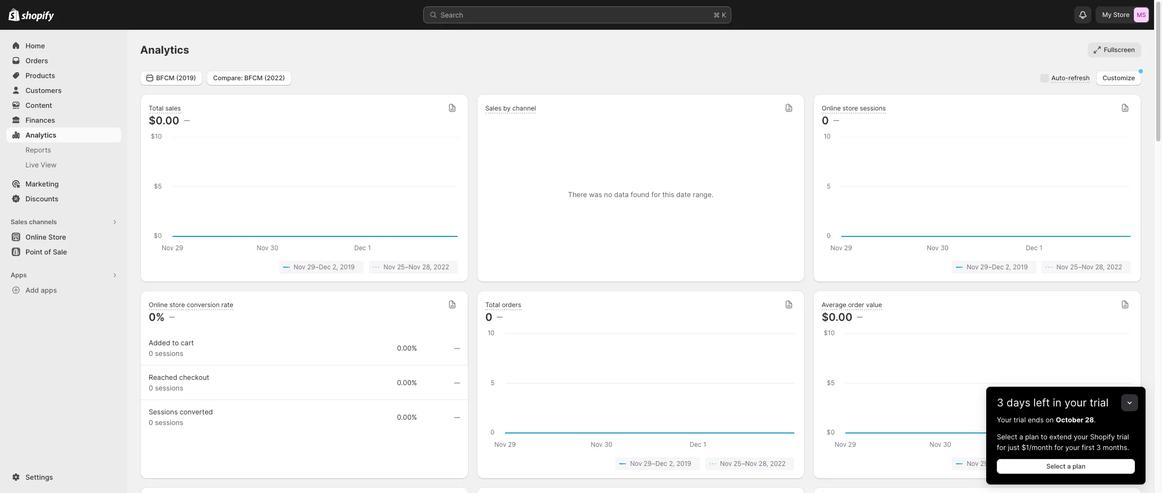 Task type: vqa. For each thing, say whether or not it's contained in the screenshot.
the right trial
yes



Task type: locate. For each thing, give the bounding box(es) containing it.
2 0.00% from the top
[[397, 378, 417, 387]]

0
[[822, 114, 829, 127], [485, 311, 493, 324], [149, 349, 153, 358], [149, 384, 153, 392], [149, 418, 153, 427]]

nov 29–dec 2, 2019 for total sales
[[294, 263, 355, 271]]

bfcm
[[156, 74, 175, 82], [244, 74, 263, 82]]

1 horizontal spatial to
[[1041, 432, 1048, 441]]

0%
[[149, 311, 165, 324]]

marketing link
[[6, 176, 121, 191]]

sales left the channels
[[11, 218, 27, 226]]

1 horizontal spatial total
[[485, 300, 500, 308]]

your up first
[[1074, 432, 1089, 441]]

store up sale
[[48, 233, 66, 241]]

3 days left in your trial button
[[987, 387, 1146, 409]]

a up just at the right bottom of the page
[[1020, 432, 1024, 441]]

store
[[1114, 11, 1130, 19], [48, 233, 66, 241]]

total inside dropdown button
[[149, 104, 164, 112]]

nov for average order value's nov 29–dec 2, 2019 button
[[967, 460, 979, 468]]

there
[[568, 190, 587, 199]]

shopify image
[[21, 11, 54, 22]]

29–dec for online store sessions
[[981, 263, 1004, 271]]

sessions inside dropdown button
[[860, 104, 886, 112]]

1 vertical spatial online
[[26, 233, 47, 241]]

1 horizontal spatial plan
[[1073, 462, 1086, 470]]

0 vertical spatial a
[[1020, 432, 1024, 441]]

2022 for total sales
[[434, 263, 449, 271]]

3 right first
[[1097, 443, 1101, 452]]

1 vertical spatial select
[[1047, 462, 1066, 470]]

your up october
[[1065, 396, 1087, 409]]

nov 25–nov 28, 2022 button for total sales
[[369, 261, 458, 274]]

1 vertical spatial plan
[[1073, 462, 1086, 470]]

0 vertical spatial sales
[[485, 104, 502, 112]]

3 0.00% from the top
[[397, 413, 417, 421]]

1 bfcm from the left
[[156, 74, 175, 82]]

2 bfcm from the left
[[244, 74, 263, 82]]

28, for total orders
[[759, 460, 769, 468]]

nov 29–dec 2, 2019 for online store sessions
[[967, 263, 1028, 271]]

1 horizontal spatial sales
[[485, 104, 502, 112]]

total inside dropdown button
[[485, 300, 500, 308]]

products
[[26, 71, 55, 80]]

2, for average order value
[[1006, 460, 1012, 468]]

0.00% for reached checkout
[[397, 378, 417, 387]]

0 horizontal spatial plan
[[1026, 432, 1039, 441]]

$1/month
[[1022, 443, 1053, 452]]

0 vertical spatial your
[[1065, 396, 1087, 409]]

total left the orders
[[485, 300, 500, 308]]

online store sessions
[[822, 104, 886, 112]]

1 horizontal spatial 3
[[1097, 443, 1101, 452]]

1 vertical spatial store
[[170, 300, 185, 308]]

0 vertical spatial online
[[822, 104, 841, 112]]

extend
[[1050, 432, 1072, 441]]

nov 25–nov 28, 2022 for total sales
[[384, 263, 449, 271]]

0 horizontal spatial sales
[[11, 218, 27, 226]]

2 horizontal spatial no change image
[[857, 313, 863, 321]]

1 horizontal spatial select
[[1047, 462, 1066, 470]]

bfcm left (2022)
[[244, 74, 263, 82]]

1 horizontal spatial trial
[[1090, 396, 1109, 409]]

.
[[1094, 415, 1096, 424]]

1 vertical spatial 0.00%
[[397, 378, 417, 387]]

0 down reached
[[149, 384, 153, 392]]

0 horizontal spatial to
[[172, 338, 179, 347]]

0 inside sessions converted 0 sessions
[[149, 418, 153, 427]]

plan up $1/month
[[1026, 432, 1039, 441]]

1 vertical spatial $0.00
[[822, 311, 853, 324]]

1 horizontal spatial store
[[843, 104, 858, 112]]

no change image down online store sessions dropdown button
[[833, 116, 839, 125]]

0 horizontal spatial select
[[997, 432, 1018, 441]]

your
[[997, 415, 1012, 424]]

sessions inside added to cart 0 sessions
[[155, 349, 183, 358]]

total left sales
[[149, 104, 164, 112]]

0.00% for sessions converted
[[397, 413, 417, 421]]

1 vertical spatial sales
[[11, 218, 27, 226]]

2 vertical spatial online
[[149, 300, 168, 308]]

0 vertical spatial 3
[[997, 396, 1004, 409]]

no change image
[[833, 116, 839, 125], [169, 313, 175, 321], [857, 313, 863, 321]]

2 vertical spatial trial
[[1117, 432, 1130, 441]]

total sales
[[149, 104, 181, 112]]

orders
[[26, 56, 48, 65]]

no change image right 0%
[[169, 313, 175, 321]]

settings link
[[6, 470, 121, 485]]

customers link
[[6, 83, 121, 98]]

marketing
[[26, 180, 59, 188]]

0 vertical spatial select
[[997, 432, 1018, 441]]

no change image
[[184, 116, 190, 125], [497, 313, 503, 321], [454, 344, 460, 353], [454, 379, 460, 387], [454, 413, 460, 422]]

1 horizontal spatial bfcm
[[244, 74, 263, 82]]

no
[[604, 190, 612, 199]]

25–nov for online store sessions
[[1071, 263, 1094, 271]]

0 horizontal spatial no change image
[[169, 313, 175, 321]]

a
[[1020, 432, 1024, 441], [1068, 462, 1071, 470]]

3 days left in your trial element
[[987, 414, 1146, 485]]

0 horizontal spatial a
[[1020, 432, 1024, 441]]

1 horizontal spatial store
[[1114, 11, 1130, 19]]

0 horizontal spatial online
[[26, 233, 47, 241]]

of
[[44, 248, 51, 256]]

nov for total orders nov 25–nov 28, 2022 "button"
[[720, 460, 732, 468]]

reports link
[[6, 142, 121, 157]]

0 horizontal spatial store
[[48, 233, 66, 241]]

average order value
[[822, 300, 882, 308]]

store inside button
[[48, 233, 66, 241]]

3 inside select a plan to extend your shopify trial for just $1/month for your first 3 months.
[[1097, 443, 1101, 452]]

list
[[151, 261, 458, 274], [824, 261, 1131, 274], [488, 457, 794, 470], [824, 457, 1131, 470]]

$0.00 down total sales dropdown button
[[149, 114, 179, 127]]

nov for average order value nov 25–nov 28, 2022 "button"
[[1057, 460, 1069, 468]]

nov 29–dec 2, 2019 for total orders
[[630, 460, 692, 468]]

2 horizontal spatial trial
[[1117, 432, 1130, 441]]

there was no data found for this date range.
[[568, 190, 714, 199]]

1 horizontal spatial analytics
[[140, 44, 189, 56]]

live view link
[[6, 157, 121, 172]]

0 vertical spatial store
[[843, 104, 858, 112]]

range.
[[693, 190, 714, 199]]

sessions inside reached checkout 0 sessions
[[155, 384, 183, 392]]

sales inside button
[[11, 218, 27, 226]]

1 0.00% from the top
[[397, 344, 417, 352]]

1 horizontal spatial a
[[1068, 462, 1071, 470]]

0 vertical spatial $0.00
[[149, 114, 179, 127]]

no change image for reached checkout 0 sessions
[[454, 379, 460, 387]]

1 horizontal spatial no change image
[[833, 116, 839, 125]]

store for 0%
[[170, 300, 185, 308]]

nov 25–nov 28, 2022
[[384, 263, 449, 271], [1057, 263, 1123, 271], [720, 460, 786, 468], [1057, 460, 1123, 468]]

1 horizontal spatial online
[[149, 300, 168, 308]]

1 horizontal spatial $0.00
[[822, 311, 853, 324]]

to up $1/month
[[1041, 432, 1048, 441]]

3 up your
[[997, 396, 1004, 409]]

0 horizontal spatial $0.00
[[149, 114, 179, 127]]

plan
[[1026, 432, 1039, 441], [1073, 462, 1086, 470]]

october
[[1056, 415, 1084, 424]]

3
[[997, 396, 1004, 409], [1097, 443, 1101, 452]]

to left cart
[[172, 338, 179, 347]]

0 horizontal spatial analytics
[[26, 131, 56, 139]]

sales inside dropdown button
[[485, 104, 502, 112]]

a inside select a plan link
[[1068, 462, 1071, 470]]

0 vertical spatial 0.00%
[[397, 344, 417, 352]]

nov for nov 25–nov 28, 2022 "button" corresponding to total sales
[[384, 263, 395, 271]]

0 horizontal spatial trial
[[1014, 415, 1026, 424]]

0 down sessions
[[149, 418, 153, 427]]

fullscreen
[[1104, 46, 1135, 54]]

for left this
[[652, 190, 661, 199]]

29–dec for total sales
[[307, 263, 331, 271]]

trial right your
[[1014, 415, 1026, 424]]

date
[[676, 190, 691, 199]]

select down select a plan to extend your shopify trial for just $1/month for your first 3 months.
[[1047, 462, 1066, 470]]

1 vertical spatial total
[[485, 300, 500, 308]]

sessions inside sessions converted 0 sessions
[[155, 418, 183, 427]]

1 vertical spatial 3
[[1097, 443, 1101, 452]]

0 vertical spatial total
[[149, 104, 164, 112]]

1 vertical spatial to
[[1041, 432, 1048, 441]]

no change image down order
[[857, 313, 863, 321]]

0 inside added to cart 0 sessions
[[149, 349, 153, 358]]

0 down online store sessions dropdown button
[[822, 114, 829, 127]]

sales channels
[[11, 218, 57, 226]]

0 vertical spatial to
[[172, 338, 179, 347]]

2019 for average order value
[[1013, 460, 1028, 468]]

refresh
[[1069, 74, 1090, 82]]

2 vertical spatial 0.00%
[[397, 413, 417, 421]]

bfcm left (2019)
[[156, 74, 175, 82]]

28, for online store sessions
[[1096, 263, 1105, 271]]

sales left by
[[485, 104, 502, 112]]

25–nov
[[397, 263, 421, 271], [1071, 263, 1094, 271], [734, 460, 757, 468], [1071, 460, 1094, 468]]

store right "my"
[[1114, 11, 1130, 19]]

your
[[1065, 396, 1087, 409], [1074, 432, 1089, 441], [1066, 443, 1080, 452]]

0 horizontal spatial 3
[[997, 396, 1004, 409]]

2, for total sales
[[333, 263, 338, 271]]

your trial ends on october 28 .
[[997, 415, 1096, 424]]

3 days left in your trial
[[997, 396, 1109, 409]]

shopify image
[[9, 8, 20, 21]]

0 down added
[[149, 349, 153, 358]]

0 horizontal spatial store
[[170, 300, 185, 308]]

2, for online store sessions
[[1006, 263, 1012, 271]]

left
[[1034, 396, 1050, 409]]

finances link
[[6, 113, 121, 128]]

0 vertical spatial plan
[[1026, 432, 1039, 441]]

checkout
[[179, 373, 209, 381]]

just
[[1008, 443, 1020, 452]]

0 vertical spatial trial
[[1090, 396, 1109, 409]]

nov 29–dec 2, 2019 for average order value
[[967, 460, 1028, 468]]

0 horizontal spatial bfcm
[[156, 74, 175, 82]]

29–dec for total orders
[[644, 460, 667, 468]]

days
[[1007, 396, 1031, 409]]

nov 25–nov 28, 2022 for online store sessions
[[1057, 263, 1123, 271]]

1 vertical spatial a
[[1068, 462, 1071, 470]]

rate
[[221, 300, 233, 308]]

a inside select a plan to extend your shopify trial for just $1/month for your first 3 months.
[[1020, 432, 1024, 441]]

28,
[[422, 263, 432, 271], [1096, 263, 1105, 271], [759, 460, 769, 468], [1096, 460, 1105, 468]]

analytics inside "link"
[[26, 131, 56, 139]]

0 vertical spatial store
[[1114, 11, 1130, 19]]

1 vertical spatial trial
[[1014, 415, 1026, 424]]

(2019)
[[176, 74, 196, 82]]

1 vertical spatial store
[[48, 233, 66, 241]]

trial up .
[[1090, 396, 1109, 409]]

$0.00 down average
[[822, 311, 853, 324]]

trial
[[1090, 396, 1109, 409], [1014, 415, 1026, 424], [1117, 432, 1130, 441]]

auto-
[[1052, 74, 1069, 82]]

total
[[149, 104, 164, 112], [485, 300, 500, 308]]

$0.00
[[149, 114, 179, 127], [822, 311, 853, 324]]

nov 25–nov 28, 2022 for total orders
[[720, 460, 786, 468]]

2 vertical spatial your
[[1066, 443, 1080, 452]]

plan down first
[[1073, 462, 1086, 470]]

0 horizontal spatial total
[[149, 104, 164, 112]]

list for total sales
[[151, 261, 458, 274]]

trial up months.
[[1117, 432, 1130, 441]]

analytics down finances
[[26, 131, 56, 139]]

nov 29–dec 2, 2019 button
[[279, 261, 363, 274], [952, 261, 1037, 274], [616, 457, 700, 470], [952, 457, 1037, 470]]

to
[[172, 338, 179, 347], [1041, 432, 1048, 441]]

for down the extend
[[1055, 443, 1064, 452]]

in
[[1053, 396, 1062, 409]]

2 horizontal spatial online
[[822, 104, 841, 112]]

plan inside select a plan to extend your shopify trial for just $1/month for your first 3 months.
[[1026, 432, 1039, 441]]

nov
[[294, 263, 306, 271], [384, 263, 395, 271], [967, 263, 979, 271], [1057, 263, 1069, 271], [630, 460, 642, 468], [720, 460, 732, 468], [967, 460, 979, 468], [1057, 460, 1069, 468]]

store for online store
[[48, 233, 66, 241]]

sales by channel
[[485, 104, 536, 112]]

sessions
[[149, 408, 178, 416]]

average
[[822, 300, 847, 308]]

1 vertical spatial analytics
[[26, 131, 56, 139]]

your left first
[[1066, 443, 1080, 452]]

add apps
[[26, 286, 57, 294]]

nov 25–nov 28, 2022 button
[[369, 261, 458, 274], [1042, 261, 1131, 274], [705, 457, 794, 470], [1042, 457, 1131, 470]]

for left just at the right bottom of the page
[[997, 443, 1006, 452]]

auto-refresh
[[1052, 74, 1090, 82]]

nov 25–nov 28, 2022 for average order value
[[1057, 460, 1123, 468]]

list for online store sessions
[[824, 261, 1131, 274]]

customize
[[1103, 74, 1135, 82]]

0.00%
[[397, 344, 417, 352], [397, 378, 417, 387], [397, 413, 417, 421]]

live
[[26, 160, 39, 169]]

analytics up bfcm (2019) dropdown button
[[140, 44, 189, 56]]

2019 for total orders
[[677, 460, 692, 468]]

2, for total orders
[[669, 460, 675, 468]]

2019 for online store sessions
[[1013, 263, 1028, 271]]

select inside select a plan to extend your shopify trial for just $1/month for your first 3 months.
[[997, 432, 1018, 441]]

nov 29–dec 2, 2019 button for online store sessions
[[952, 261, 1037, 274]]

a down select a plan to extend your shopify trial for just $1/month for your first 3 months.
[[1068, 462, 1071, 470]]

select up just at the right bottom of the page
[[997, 432, 1018, 441]]



Task type: describe. For each thing, give the bounding box(es) containing it.
shopify
[[1091, 432, 1115, 441]]

online store link
[[6, 230, 121, 244]]

your inside dropdown button
[[1065, 396, 1087, 409]]

no change image for 0%
[[169, 313, 175, 321]]

0 horizontal spatial for
[[652, 190, 661, 199]]

nov for nov 29–dec 2, 2019 button for online store sessions
[[967, 263, 979, 271]]

view
[[41, 160, 57, 169]]

customize button
[[1097, 70, 1142, 85]]

25–nov for total sales
[[397, 263, 421, 271]]

settings
[[26, 473, 53, 481]]

a for select a plan to extend your shopify trial for just $1/month for your first 3 months.
[[1020, 432, 1024, 441]]

order
[[848, 300, 865, 308]]

online for 0
[[822, 104, 841, 112]]

reached
[[149, 373, 177, 381]]

was
[[589, 190, 602, 199]]

online for 0%
[[149, 300, 168, 308]]

total for $0.00
[[149, 104, 164, 112]]

nov for nov 25–nov 28, 2022 "button" related to online store sessions
[[1057, 263, 1069, 271]]

cart
[[181, 338, 194, 347]]

compare: bfcm (2022) button
[[207, 70, 291, 85]]

select a plan
[[1047, 462, 1086, 470]]

online inside button
[[26, 233, 47, 241]]

no change image for 0
[[833, 116, 839, 125]]

sales by channel button
[[485, 104, 536, 113]]

online store conversion rate
[[149, 300, 233, 308]]

apps
[[41, 286, 57, 294]]

point of sale
[[26, 248, 67, 256]]

no change image for $0.00
[[857, 313, 863, 321]]

select for select a plan to extend your shopify trial for just $1/month for your first 3 months.
[[997, 432, 1018, 441]]

to inside added to cart 0 sessions
[[172, 338, 179, 347]]

finances
[[26, 116, 55, 124]]

3 inside dropdown button
[[997, 396, 1004, 409]]

average order value button
[[822, 300, 882, 310]]

home link
[[6, 38, 121, 53]]

select for select a plan
[[1047, 462, 1066, 470]]

months.
[[1103, 443, 1130, 452]]

total orders
[[485, 300, 521, 308]]

this
[[663, 190, 675, 199]]

added
[[149, 338, 170, 347]]

total for 0
[[485, 300, 500, 308]]

search
[[441, 11, 463, 19]]

total sales button
[[149, 104, 181, 113]]

analytics link
[[6, 128, 121, 142]]

value
[[866, 300, 882, 308]]

first
[[1082, 443, 1095, 452]]

nov for nov 29–dec 2, 2019 button associated with total orders
[[630, 460, 642, 468]]

compare: bfcm (2022)
[[213, 74, 285, 82]]

channels
[[29, 218, 57, 226]]

sale
[[53, 248, 67, 256]]

1 vertical spatial your
[[1074, 432, 1089, 441]]

conversion
[[187, 300, 220, 308]]

no change image for sessions converted 0 sessions
[[454, 413, 460, 422]]

orders link
[[6, 53, 121, 68]]

select a plan link
[[997, 459, 1135, 474]]

by
[[503, 104, 511, 112]]

sales for sales by channel
[[485, 104, 502, 112]]

nov for nov 29–dec 2, 2019 button related to total sales
[[294, 263, 306, 271]]

select a plan to extend your shopify trial for just $1/month for your first 3 months.
[[997, 432, 1130, 452]]

trial inside select a plan to extend your shopify trial for just $1/month for your first 3 months.
[[1117, 432, 1130, 441]]

2022 for online store sessions
[[1107, 263, 1123, 271]]

customers
[[26, 86, 62, 95]]

$0.00 for total
[[149, 114, 179, 127]]

list for average order value
[[824, 457, 1131, 470]]

content link
[[6, 98, 121, 113]]

28, for average order value
[[1096, 460, 1105, 468]]

bfcm (2019) button
[[140, 70, 203, 85]]

point of sale link
[[6, 244, 121, 259]]

found
[[631, 190, 650, 199]]

28, for total sales
[[422, 263, 432, 271]]

add
[[26, 286, 39, 294]]

point of sale button
[[0, 244, 128, 259]]

2022 for average order value
[[1107, 460, 1123, 468]]

⌘ k
[[714, 11, 727, 19]]

plan for select a plan
[[1073, 462, 1086, 470]]

nov 29–dec 2, 2019 button for total sales
[[279, 261, 363, 274]]

discounts link
[[6, 191, 121, 206]]

store for my store
[[1114, 11, 1130, 19]]

converted
[[180, 408, 213, 416]]

discounts
[[26, 194, 58, 203]]

⌘
[[714, 11, 720, 19]]

0 down total orders dropdown button
[[485, 311, 493, 324]]

home
[[26, 41, 45, 50]]

sessions converted 0 sessions
[[149, 408, 213, 427]]

k
[[722, 11, 727, 19]]

1 horizontal spatial for
[[997, 443, 1006, 452]]

trial inside '3 days left in your trial' dropdown button
[[1090, 396, 1109, 409]]

apps button
[[6, 268, 121, 283]]

plan for select a plan to extend your shopify trial for just $1/month for your first 3 months.
[[1026, 432, 1039, 441]]

25–nov for total orders
[[734, 460, 757, 468]]

online store sessions button
[[822, 104, 886, 113]]

my
[[1103, 11, 1112, 19]]

(2022)
[[264, 74, 285, 82]]

my store
[[1103, 11, 1130, 19]]

nov 25–nov 28, 2022 button for online store sessions
[[1042, 261, 1131, 274]]

0.00% for added to cart
[[397, 344, 417, 352]]

store for 0
[[843, 104, 858, 112]]

sales channels button
[[6, 215, 121, 230]]

online store conversion rate button
[[149, 300, 233, 310]]

no change image for added to cart 0 sessions
[[454, 344, 460, 353]]

list for total orders
[[488, 457, 794, 470]]

28
[[1085, 415, 1094, 424]]

nov 25–nov 28, 2022 button for average order value
[[1042, 457, 1131, 470]]

2019 for total sales
[[340, 263, 355, 271]]

my store image
[[1134, 7, 1149, 22]]

0 vertical spatial analytics
[[140, 44, 189, 56]]

a for select a plan
[[1068, 462, 1071, 470]]

products link
[[6, 68, 121, 83]]

add apps button
[[6, 283, 121, 298]]

2 horizontal spatial for
[[1055, 443, 1064, 452]]

0 inside reached checkout 0 sessions
[[149, 384, 153, 392]]

point
[[26, 248, 42, 256]]

nov 29–dec 2, 2019 button for total orders
[[616, 457, 700, 470]]

sales for sales channels
[[11, 218, 27, 226]]

$0.00 for average
[[822, 311, 853, 324]]

added to cart 0 sessions
[[149, 338, 194, 358]]

reports
[[26, 146, 51, 154]]

orders
[[502, 300, 521, 308]]

to inside select a plan to extend your shopify trial for just $1/month for your first 3 months.
[[1041, 432, 1048, 441]]

online store
[[26, 233, 66, 241]]

total orders button
[[485, 300, 521, 310]]

apps
[[11, 271, 27, 279]]

29–dec for average order value
[[981, 460, 1004, 468]]

data
[[614, 190, 629, 199]]

25–nov for average order value
[[1071, 460, 1094, 468]]

nov 29–dec 2, 2019 button for average order value
[[952, 457, 1037, 470]]

ends
[[1028, 415, 1044, 424]]

2022 for total orders
[[770, 460, 786, 468]]

nov 25–nov 28, 2022 button for total orders
[[705, 457, 794, 470]]



